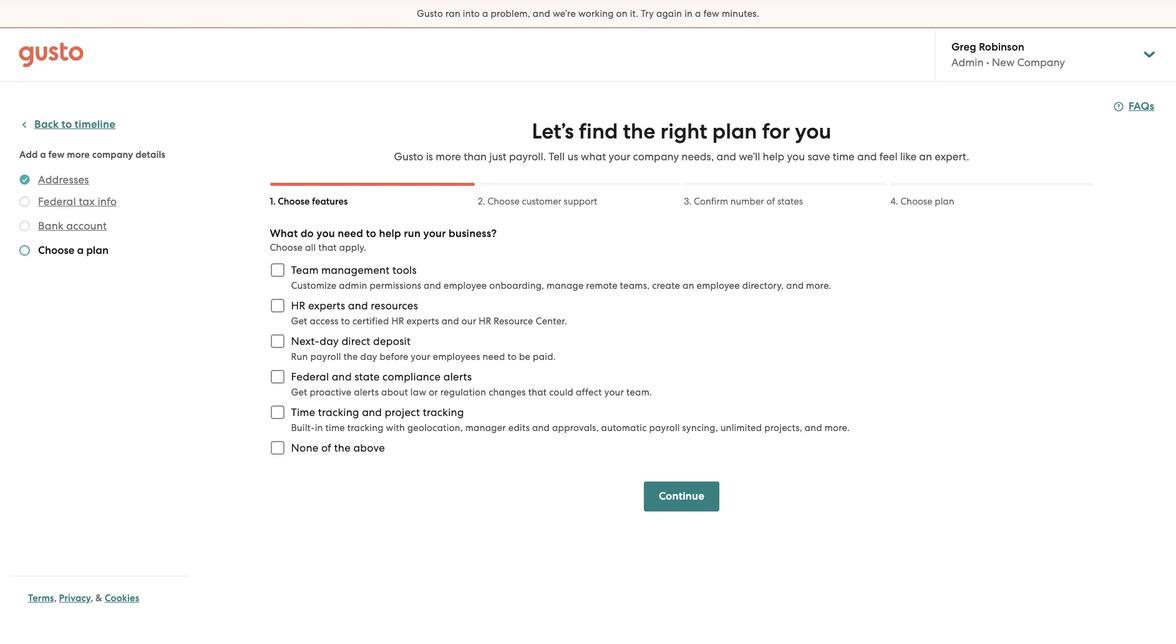 Task type: describe. For each thing, give the bounding box(es) containing it.
2 , from the left
[[91, 593, 93, 604]]

robinson
[[979, 41, 1024, 54]]

management
[[321, 264, 390, 276]]

Federal and state compliance alerts checkbox
[[264, 363, 291, 391]]

time tracking and project tracking
[[291, 406, 464, 419]]

0 horizontal spatial company
[[92, 149, 133, 160]]

employees
[[433, 351, 480, 363]]

tools
[[392, 264, 417, 276]]

tell
[[549, 150, 565, 163]]

it.
[[630, 8, 639, 19]]

manager
[[465, 422, 506, 434]]

find
[[579, 119, 618, 144]]

check image for federal
[[19, 197, 30, 207]]

the for of
[[334, 442, 351, 454]]

projects,
[[765, 422, 802, 434]]

us
[[567, 150, 578, 163]]

admin
[[952, 56, 984, 69]]

choose for choose a plan
[[38, 244, 74, 257]]

and left we're
[[533, 8, 550, 19]]

1 vertical spatial that
[[528, 387, 547, 398]]

1 horizontal spatial alerts
[[444, 371, 472, 383]]

run
[[291, 351, 308, 363]]

choose plan
[[901, 196, 954, 207]]

get access to certified hr experts and our hr resource center.
[[291, 316, 567, 327]]

more inside let's find the right plan for you gusto is more than just payroll. tell us what your company needs, and we'll help you save time and feel like an expert.
[[436, 150, 461, 163]]

manage
[[547, 280, 584, 291]]

2 employee from the left
[[697, 280, 740, 291]]

gusto ran into a problem, and we're working on it. try again in a few minutes.
[[417, 8, 759, 19]]

1 horizontal spatial of
[[767, 196, 775, 207]]

than
[[464, 150, 487, 163]]

syncing,
[[682, 422, 718, 434]]

onboarding,
[[489, 280, 544, 291]]

•
[[986, 56, 989, 69]]

create
[[652, 280, 680, 291]]

your up the compliance
[[411, 351, 431, 363]]

choose customer support
[[488, 196, 597, 207]]

Team management tools checkbox
[[264, 256, 291, 284]]

the for payroll
[[344, 351, 358, 363]]

apply.
[[339, 242, 366, 253]]

could
[[549, 387, 574, 398]]

built-
[[291, 422, 315, 434]]

customize admin permissions and employee onboarding, manage remote teams, create an employee directory, and more.
[[291, 280, 831, 291]]

to left "be"
[[508, 351, 517, 363]]

to inside button
[[62, 118, 72, 131]]

Time tracking and project tracking checkbox
[[264, 399, 291, 426]]

a right add
[[40, 149, 46, 160]]

customize
[[291, 280, 337, 291]]

feel
[[880, 150, 898, 163]]

and down about
[[362, 406, 382, 419]]

0 vertical spatial few
[[703, 8, 720, 19]]

0 vertical spatial gusto
[[417, 8, 443, 19]]

tax
[[79, 195, 95, 208]]

0 vertical spatial experts
[[308, 300, 345, 312]]

built-in time tracking with geolocation, manager edits and approvals, automatic payroll syncing, unlimited projects, and more.
[[291, 422, 850, 434]]

0 horizontal spatial an
[[683, 280, 694, 291]]

unlimited
[[720, 422, 762, 434]]

federal tax info button
[[38, 194, 117, 209]]

choose for choose plan
[[901, 196, 933, 207]]

and up certified
[[348, 300, 368, 312]]

paid.
[[533, 351, 556, 363]]

for
[[762, 119, 790, 144]]

to down hr experts and resources
[[341, 316, 350, 327]]

we'll
[[739, 150, 760, 163]]

into
[[463, 8, 480, 19]]

federal and state compliance alerts
[[291, 371, 472, 383]]

on
[[616, 8, 628, 19]]

&
[[96, 593, 102, 604]]

1 horizontal spatial hr
[[392, 316, 404, 327]]

timeline
[[75, 118, 115, 131]]

0 horizontal spatial alerts
[[354, 387, 379, 398]]

tracking down proactive
[[318, 406, 359, 419]]

check image for bank
[[19, 221, 30, 232]]

confirm
[[694, 196, 728, 207]]

law
[[410, 387, 426, 398]]

all
[[305, 242, 316, 253]]

and up get access to certified hr experts and our hr resource center.
[[424, 280, 441, 291]]

deposit
[[373, 335, 411, 348]]

federal for federal and state compliance alerts
[[291, 371, 329, 383]]

and left 'our'
[[442, 316, 459, 327]]

let's
[[532, 119, 574, 144]]

get for federal
[[291, 387, 307, 398]]

choose for choose features
[[278, 196, 310, 207]]

before
[[380, 351, 409, 363]]

and up proactive
[[332, 371, 352, 383]]

be
[[519, 351, 531, 363]]

like
[[900, 150, 917, 163]]

what do you need to help run your business? choose all that apply.
[[270, 227, 497, 253]]

remote
[[586, 280, 618, 291]]

plan inside let's find the right plan for you gusto is more than just payroll. tell us what your company needs, and we'll help you save time and feel like an expert.
[[712, 119, 757, 144]]

0 horizontal spatial hr
[[291, 300, 305, 312]]

resource
[[494, 316, 533, 327]]

1 vertical spatial need
[[483, 351, 505, 363]]

bank
[[38, 220, 64, 232]]

support
[[564, 196, 597, 207]]

you inside "what do you need to help run your business? choose all that apply."
[[317, 227, 335, 240]]

addresses
[[38, 173, 89, 186]]

geolocation,
[[407, 422, 463, 434]]

get for hr
[[291, 316, 307, 327]]

automatic
[[601, 422, 647, 434]]

features
[[312, 196, 348, 207]]

confirm number of states
[[694, 196, 803, 207]]

federal for federal tax info
[[38, 195, 76, 208]]

terms link
[[28, 593, 54, 604]]

problem,
[[491, 8, 530, 19]]

access
[[310, 316, 339, 327]]

above
[[353, 442, 385, 454]]

faqs button
[[1114, 99, 1155, 114]]

team.
[[626, 387, 652, 398]]

direct
[[342, 335, 370, 348]]

privacy link
[[59, 593, 91, 604]]

0 vertical spatial more.
[[806, 280, 831, 291]]

time
[[291, 406, 315, 419]]

back to timeline button
[[19, 117, 115, 132]]

let's find the right plan for you gusto is more than just payroll. tell us what your company needs, and we'll help you save time and feel like an expert.
[[394, 119, 969, 163]]

1 vertical spatial experts
[[407, 316, 439, 327]]

certified
[[352, 316, 389, 327]]

Next-day direct deposit checkbox
[[264, 328, 291, 355]]

info
[[98, 195, 117, 208]]

choose a plan
[[38, 244, 109, 257]]

None of the above checkbox
[[264, 434, 291, 462]]

expert.
[[935, 150, 969, 163]]



Task type: locate. For each thing, give the bounding box(es) containing it.
need left "be"
[[483, 351, 505, 363]]

plan inside list
[[86, 244, 109, 257]]

a right into
[[482, 8, 488, 19]]

check image down circle check image
[[19, 197, 30, 207]]

gusto left "is"
[[394, 150, 423, 163]]

choose up the what
[[278, 196, 310, 207]]

about
[[381, 387, 408, 398]]

circle check image
[[19, 172, 30, 187]]

company down right
[[633, 150, 679, 163]]

3 check image from the top
[[19, 245, 30, 256]]

choose inside list
[[38, 244, 74, 257]]

1 get from the top
[[291, 316, 307, 327]]

1 , from the left
[[54, 593, 57, 604]]

directory,
[[742, 280, 784, 291]]

do
[[301, 227, 314, 240]]

1 vertical spatial of
[[321, 442, 331, 454]]

0 horizontal spatial experts
[[308, 300, 345, 312]]

1 employee from the left
[[444, 280, 487, 291]]

resources
[[371, 300, 418, 312]]

1 horizontal spatial an
[[919, 150, 932, 163]]

time up the none of the above
[[325, 422, 345, 434]]

1 vertical spatial plan
[[935, 196, 954, 207]]

0 horizontal spatial payroll
[[310, 351, 341, 363]]

1 horizontal spatial time
[[833, 150, 855, 163]]

choose down "like"
[[901, 196, 933, 207]]

federal down run
[[291, 371, 329, 383]]

more. right directory,
[[806, 280, 831, 291]]

tracking down time tracking and project tracking
[[347, 422, 384, 434]]

need inside "what do you need to help run your business? choose all that apply."
[[338, 227, 363, 240]]

the left above on the bottom left of page
[[334, 442, 351, 454]]

federal tax info
[[38, 195, 117, 208]]

state
[[355, 371, 380, 383]]

1 horizontal spatial federal
[[291, 371, 329, 383]]

none
[[291, 442, 319, 454]]

2 horizontal spatial plan
[[935, 196, 954, 207]]

your inside let's find the right plan for you gusto is more than just payroll. tell us what your company needs, and we'll help you save time and feel like an expert.
[[609, 150, 630, 163]]

0 horizontal spatial need
[[338, 227, 363, 240]]

0 vertical spatial of
[[767, 196, 775, 207]]

just
[[489, 150, 507, 163]]

need up apply.
[[338, 227, 363, 240]]

0 vertical spatial day
[[320, 335, 339, 348]]

get
[[291, 316, 307, 327], [291, 387, 307, 398]]

help right we'll
[[763, 150, 785, 163]]

in right again
[[685, 8, 693, 19]]

choose a plan list
[[19, 172, 182, 261]]

0 vertical spatial in
[[685, 8, 693, 19]]

plan down expert.
[[935, 196, 954, 207]]

few up the addresses button
[[48, 149, 65, 160]]

plan up we'll
[[712, 119, 757, 144]]

1 vertical spatial alerts
[[354, 387, 379, 398]]

the right find
[[623, 119, 655, 144]]

you up save at the top of the page
[[795, 119, 831, 144]]

states
[[778, 196, 803, 207]]

0 vertical spatial get
[[291, 316, 307, 327]]

with
[[386, 422, 405, 434]]

0 horizontal spatial federal
[[38, 195, 76, 208]]

company inside let's find the right plan for you gusto is more than just payroll. tell us what your company needs, and we'll help you save time and feel like an expert.
[[633, 150, 679, 163]]

alerts up regulation
[[444, 371, 472, 383]]

employee left directory,
[[697, 280, 740, 291]]

, left the privacy
[[54, 593, 57, 604]]

regulation
[[440, 387, 486, 398]]

greg
[[952, 41, 976, 54]]

help inside "what do you need to help run your business? choose all that apply."
[[379, 227, 401, 240]]

run payroll the day before your employees need to be paid.
[[291, 351, 556, 363]]

0 vertical spatial need
[[338, 227, 363, 240]]

what
[[270, 227, 298, 240]]

2 check image from the top
[[19, 221, 30, 232]]

an right create
[[683, 280, 694, 291]]

gusto
[[417, 8, 443, 19], [394, 150, 423, 163]]

that left the could
[[528, 387, 547, 398]]

1 check image from the top
[[19, 197, 30, 207]]

2 vertical spatial plan
[[86, 244, 109, 257]]

number
[[731, 196, 764, 207]]

1 horizontal spatial payroll
[[649, 422, 680, 434]]

company
[[1017, 56, 1065, 69]]

time
[[833, 150, 855, 163], [325, 422, 345, 434]]

terms
[[28, 593, 54, 604]]

0 horizontal spatial time
[[325, 422, 345, 434]]

a right again
[[695, 8, 701, 19]]

0 vertical spatial payroll
[[310, 351, 341, 363]]

admin
[[339, 280, 367, 291]]

of left states in the top right of the page
[[767, 196, 775, 207]]

0 vertical spatial you
[[795, 119, 831, 144]]

terms , privacy , & cookies
[[28, 593, 139, 604]]

minutes.
[[722, 8, 759, 19]]

you left save at the top of the page
[[787, 150, 805, 163]]

your right the 'run'
[[423, 227, 446, 240]]

0 vertical spatial an
[[919, 150, 932, 163]]

try
[[641, 8, 654, 19]]

compliance
[[383, 371, 441, 383]]

choose features
[[278, 196, 348, 207]]

none of the above
[[291, 442, 385, 454]]

experts
[[308, 300, 345, 312], [407, 316, 439, 327]]

details
[[136, 149, 165, 160]]

more right "is"
[[436, 150, 461, 163]]

, left & at the left of the page
[[91, 593, 93, 604]]

1 vertical spatial day
[[360, 351, 377, 363]]

0 horizontal spatial few
[[48, 149, 65, 160]]

right
[[660, 119, 707, 144]]

more up addresses
[[67, 149, 90, 160]]

few left minutes.
[[703, 8, 720, 19]]

home image
[[19, 42, 84, 67]]

customer
[[522, 196, 562, 207]]

2 vertical spatial the
[[334, 442, 351, 454]]

0 horizontal spatial of
[[321, 442, 331, 454]]

day up 'state' on the bottom left of the page
[[360, 351, 377, 363]]

hr down customize
[[291, 300, 305, 312]]

next-day direct deposit
[[291, 335, 411, 348]]

gusto left ran
[[417, 8, 443, 19]]

hr
[[291, 300, 305, 312], [392, 316, 404, 327], [479, 316, 491, 327]]

experts down resources
[[407, 316, 439, 327]]

your inside "what do you need to help run your business? choose all that apply."
[[423, 227, 446, 240]]

hr down resources
[[392, 316, 404, 327]]

need
[[338, 227, 363, 240], [483, 351, 505, 363]]

1 horizontal spatial day
[[360, 351, 377, 363]]

you right do
[[317, 227, 335, 240]]

help inside let's find the right plan for you gusto is more than just payroll. tell us what your company needs, and we'll help you save time and feel like an expert.
[[763, 150, 785, 163]]

bank account
[[38, 220, 107, 232]]

0 vertical spatial time
[[833, 150, 855, 163]]

choose down "bank" in the left of the page
[[38, 244, 74, 257]]

we're
[[553, 8, 576, 19]]

1 vertical spatial you
[[787, 150, 805, 163]]

1 horizontal spatial need
[[483, 351, 505, 363]]

project
[[385, 406, 420, 419]]

federal down the addresses button
[[38, 195, 76, 208]]

a inside choose a plan list
[[77, 244, 84, 257]]

the down next-day direct deposit
[[344, 351, 358, 363]]

plan
[[712, 119, 757, 144], [935, 196, 954, 207], [86, 244, 109, 257]]

alerts down 'state' on the bottom left of the page
[[354, 387, 379, 398]]

1 vertical spatial an
[[683, 280, 694, 291]]

2 get from the top
[[291, 387, 307, 398]]

working
[[578, 8, 614, 19]]

choose
[[278, 196, 310, 207], [488, 196, 520, 207], [901, 196, 933, 207], [270, 242, 303, 253], [38, 244, 74, 257]]

1 vertical spatial federal
[[291, 371, 329, 383]]

your left team.
[[604, 387, 624, 398]]

1 horizontal spatial in
[[685, 8, 693, 19]]

time right save at the top of the page
[[833, 150, 855, 163]]

1 horizontal spatial help
[[763, 150, 785, 163]]

that inside "what do you need to help run your business? choose all that apply."
[[318, 242, 337, 253]]

approvals,
[[552, 422, 599, 434]]

of right none
[[321, 442, 331, 454]]

check image left "bank" in the left of the page
[[19, 221, 30, 232]]

more.
[[806, 280, 831, 291], [825, 422, 850, 434]]

in
[[685, 8, 693, 19], [315, 422, 323, 434]]

0 vertical spatial check image
[[19, 197, 30, 207]]

ran
[[446, 8, 460, 19]]

0 vertical spatial plan
[[712, 119, 757, 144]]

alerts
[[444, 371, 472, 383], [354, 387, 379, 398]]

gusto inside let's find the right plan for you gusto is more than just payroll. tell us what your company needs, and we'll help you save time and feel like an expert.
[[394, 150, 423, 163]]

run
[[404, 227, 421, 240]]

employee up 'our'
[[444, 280, 487, 291]]

1 horizontal spatial company
[[633, 150, 679, 163]]

1 vertical spatial gusto
[[394, 150, 423, 163]]

tracking up the geolocation, at bottom
[[423, 406, 464, 419]]

and right directory,
[[786, 280, 804, 291]]

an right "like"
[[919, 150, 932, 163]]

more
[[67, 149, 90, 160], [436, 150, 461, 163]]

plan down account
[[86, 244, 109, 257]]

0 horizontal spatial more
[[67, 149, 90, 160]]

1 vertical spatial few
[[48, 149, 65, 160]]

team management tools
[[291, 264, 417, 276]]

faqs
[[1129, 100, 1155, 113]]

0 vertical spatial help
[[763, 150, 785, 163]]

0 vertical spatial the
[[623, 119, 655, 144]]

to right back on the top
[[62, 118, 72, 131]]

the for find
[[623, 119, 655, 144]]

get up time
[[291, 387, 307, 398]]

choose down the what
[[270, 242, 303, 253]]

help
[[763, 150, 785, 163], [379, 227, 401, 240]]

day down the access
[[320, 335, 339, 348]]

1 vertical spatial payroll
[[649, 422, 680, 434]]

0 horizontal spatial help
[[379, 227, 401, 240]]

2 vertical spatial check image
[[19, 245, 30, 256]]

1 horizontal spatial ,
[[91, 593, 93, 604]]

0 horizontal spatial day
[[320, 335, 339, 348]]

0 vertical spatial that
[[318, 242, 337, 253]]

a down account
[[77, 244, 84, 257]]

you
[[795, 119, 831, 144], [787, 150, 805, 163], [317, 227, 335, 240]]

teams,
[[620, 280, 650, 291]]

permissions
[[370, 280, 421, 291]]

and right projects,
[[805, 422, 822, 434]]

our
[[462, 316, 476, 327]]

proactive
[[310, 387, 352, 398]]

that right all
[[318, 242, 337, 253]]

help left the 'run'
[[379, 227, 401, 240]]

company down timeline
[[92, 149, 133, 160]]

team
[[291, 264, 319, 276]]

continue
[[659, 490, 705, 503]]

that
[[318, 242, 337, 253], [528, 387, 547, 398]]

0 horizontal spatial in
[[315, 422, 323, 434]]

experts up the access
[[308, 300, 345, 312]]

time inside let's find the right plan for you gusto is more than just payroll. tell us what your company needs, and we'll help you save time and feel like an expert.
[[833, 150, 855, 163]]

check image left the choose a plan
[[19, 245, 30, 256]]

hr right 'our'
[[479, 316, 491, 327]]

an inside let's find the right plan for you gusto is more than just payroll. tell us what your company needs, and we'll help you save time and feel like an expert.
[[919, 150, 932, 163]]

HR experts and resources checkbox
[[264, 292, 291, 319]]

get up next-
[[291, 316, 307, 327]]

1 horizontal spatial that
[[528, 387, 547, 398]]

1 vertical spatial more.
[[825, 422, 850, 434]]

needs,
[[682, 150, 714, 163]]

add
[[19, 149, 38, 160]]

1 horizontal spatial few
[[703, 8, 720, 19]]

1 vertical spatial in
[[315, 422, 323, 434]]

0 vertical spatial alerts
[[444, 371, 472, 383]]

choose left customer
[[488, 196, 520, 207]]

federal inside button
[[38, 195, 76, 208]]

1 vertical spatial help
[[379, 227, 401, 240]]

and left feel
[[857, 150, 877, 163]]

more. right projects,
[[825, 422, 850, 434]]

is
[[426, 150, 433, 163]]

bank account button
[[38, 218, 107, 233]]

2 vertical spatial you
[[317, 227, 335, 240]]

and right edits at the bottom left of page
[[532, 422, 550, 434]]

privacy
[[59, 593, 91, 604]]

tracking
[[318, 406, 359, 419], [423, 406, 464, 419], [347, 422, 384, 434]]

0 horizontal spatial ,
[[54, 593, 57, 604]]

add a few more company details
[[19, 149, 165, 160]]

1 vertical spatial time
[[325, 422, 345, 434]]

choose inside "what do you need to help run your business? choose all that apply."
[[270, 242, 303, 253]]

1 vertical spatial get
[[291, 387, 307, 398]]

and left we'll
[[717, 150, 736, 163]]

to up apply.
[[366, 227, 376, 240]]

0 vertical spatial federal
[[38, 195, 76, 208]]

0 horizontal spatial plan
[[86, 244, 109, 257]]

in down time
[[315, 422, 323, 434]]

check image
[[19, 197, 30, 207], [19, 221, 30, 232], [19, 245, 30, 256]]

0 horizontal spatial that
[[318, 242, 337, 253]]

next-
[[291, 335, 320, 348]]

your right what
[[609, 150, 630, 163]]

business?
[[449, 227, 497, 240]]

1 horizontal spatial plan
[[712, 119, 757, 144]]

1 horizontal spatial more
[[436, 150, 461, 163]]

1 horizontal spatial experts
[[407, 316, 439, 327]]

back
[[34, 118, 59, 131]]

addresses button
[[38, 172, 89, 187]]

choose for choose customer support
[[488, 196, 520, 207]]

payroll down next-
[[310, 351, 341, 363]]

2 horizontal spatial hr
[[479, 316, 491, 327]]

continue button
[[644, 482, 720, 512]]

1 vertical spatial check image
[[19, 221, 30, 232]]

the inside let's find the right plan for you gusto is more than just payroll. tell us what your company needs, and we'll help you save time and feel like an expert.
[[623, 119, 655, 144]]

0 horizontal spatial employee
[[444, 280, 487, 291]]

1 vertical spatial the
[[344, 351, 358, 363]]

1 horizontal spatial employee
[[697, 280, 740, 291]]

payroll left syncing, at the right bottom of page
[[649, 422, 680, 434]]

again
[[656, 8, 682, 19]]

to inside "what do you need to help run your business? choose all that apply."
[[366, 227, 376, 240]]



Task type: vqa. For each thing, say whether or not it's contained in the screenshot.


